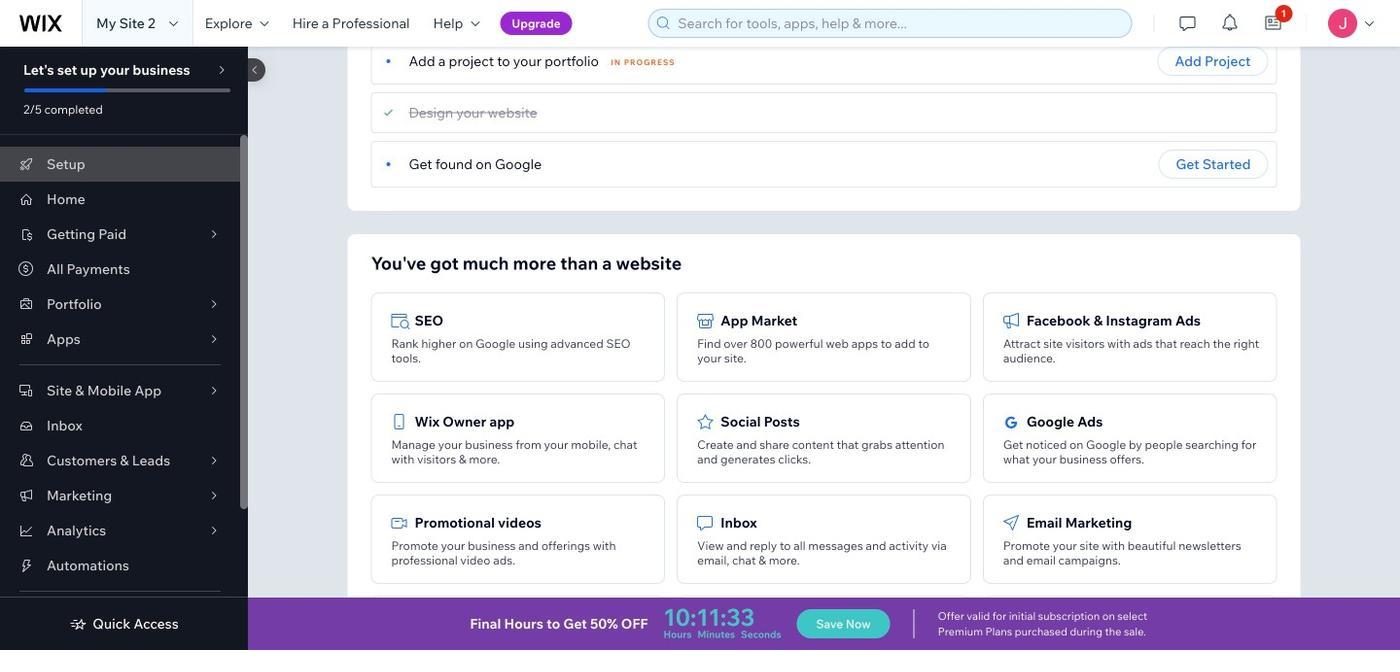 Task type: describe. For each thing, give the bounding box(es) containing it.
sidebar element
[[0, 44, 266, 651]]



Task type: vqa. For each thing, say whether or not it's contained in the screenshot.
professional
no



Task type: locate. For each thing, give the bounding box(es) containing it.
Search for tools, apps, help & more... field
[[672, 10, 1126, 37]]



